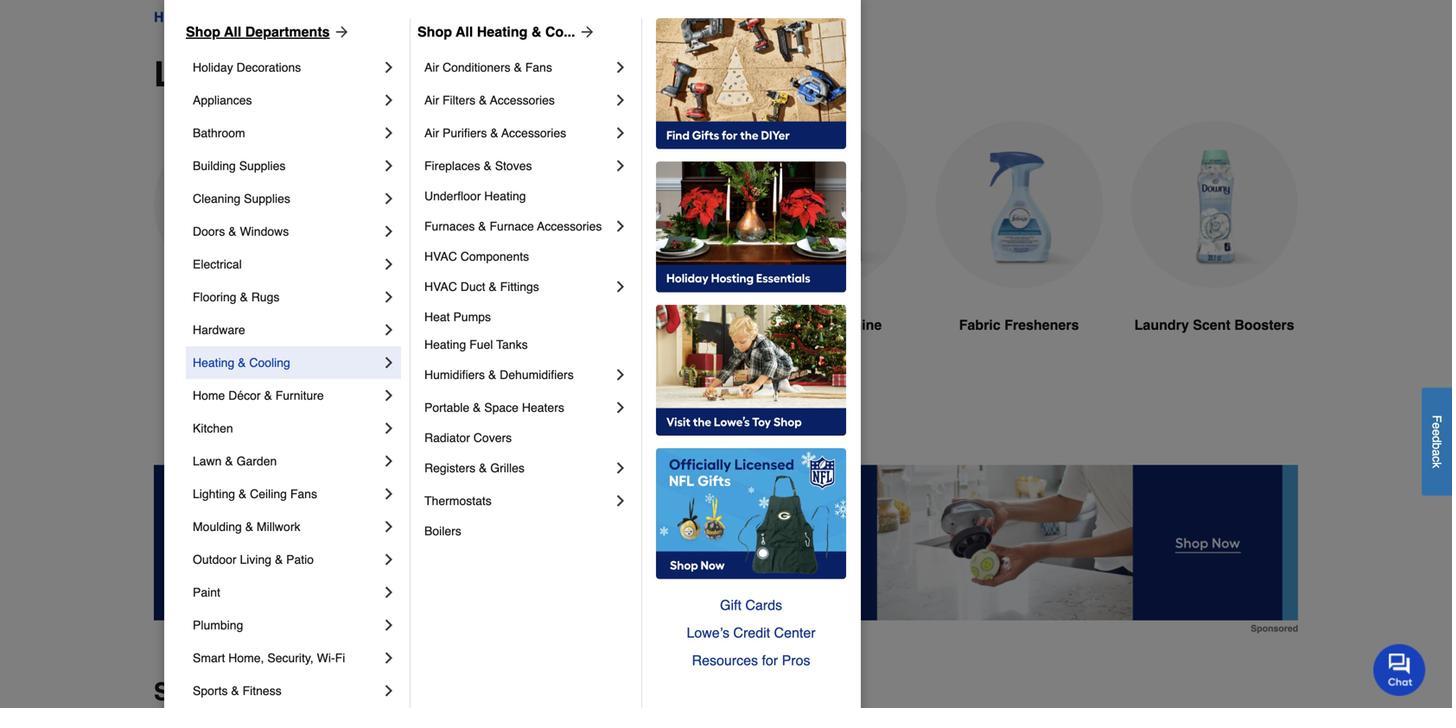 Task type: describe. For each thing, give the bounding box(es) containing it.
f e e d b a c k
[[1430, 416, 1444, 469]]

flooring & rugs link
[[193, 281, 380, 314]]

underfloor
[[424, 189, 481, 203]]

arrow right image for shop all heating & co...
[[575, 23, 596, 41]]

shop all heating & co... link
[[417, 22, 596, 42]]

fireplaces & stoves
[[424, 159, 532, 173]]

filters
[[443, 93, 476, 107]]

laundry stain removers
[[547, 317, 710, 333]]

chevron right image for appliances
[[380, 92, 398, 109]]

home for home
[[154, 9, 192, 25]]

& right the décor at the bottom left
[[264, 389, 272, 403]]

humidifiers
[[424, 368, 485, 382]]

chevron right image for electrical
[[380, 256, 398, 273]]

& left patio
[[275, 553, 283, 567]]

chevron right image for kitchen
[[380, 420, 398, 437]]

millwork
[[257, 520, 300, 534]]

moulding & millwork link
[[193, 511, 380, 544]]

b
[[1430, 443, 1444, 450]]

chevron right image for air purifiers & accessories
[[612, 124, 629, 142]]

supplies for laundry supplies link
[[396, 9, 449, 25]]

gift cards
[[720, 598, 782, 614]]

gift cards link
[[656, 592, 846, 620]]

plumbing
[[193, 619, 243, 633]]

chevron right image for paint
[[380, 584, 398, 602]]

& left rugs in the top left of the page
[[240, 290, 248, 304]]

find gifts for the diyer. image
[[656, 18, 846, 150]]

for
[[762, 653, 778, 669]]

& right purifiers on the left
[[490, 126, 498, 140]]

chevron right image for sports & fitness
[[380, 683, 398, 700]]

machine
[[827, 317, 882, 333]]

thermostats
[[424, 494, 492, 508]]

1 vertical spatial cleaning supplies link
[[193, 182, 380, 215]]

& right doors
[[228, 225, 236, 239]]

chevron right image for bathroom
[[380, 124, 398, 142]]

arrow right image for shop all departments
[[330, 23, 351, 41]]

heating down hardware
[[193, 356, 234, 370]]

fireplaces & stoves link
[[424, 150, 612, 182]]

hardware link
[[193, 314, 380, 347]]

outdoor
[[193, 553, 236, 567]]

moulding & millwork
[[193, 520, 300, 534]]

air purifiers & accessories
[[424, 126, 566, 140]]

chevron right image for flooring & rugs
[[380, 289, 398, 306]]

security,
[[267, 652, 314, 666]]

0 vertical spatial cleaning
[[207, 9, 266, 25]]

chevron right image for humidifiers & dehumidifiers
[[612, 366, 629, 384]]

officially licensed n f l gifts. shop now. image
[[656, 449, 846, 580]]

cooling
[[249, 356, 290, 370]]

heating fuel tanks
[[424, 338, 528, 352]]

& inside 'link'
[[239, 488, 247, 501]]

radiator
[[424, 431, 470, 445]]

laundry scent boosters link
[[1131, 121, 1298, 377]]

& left millwork
[[245, 520, 253, 534]]

chevron right image for air filters & accessories
[[612, 92, 629, 109]]

components
[[460, 250, 529, 264]]

conditioners
[[443, 61, 511, 74]]

chevron right image for lawn & garden
[[380, 453, 398, 470]]

paint
[[193, 586, 220, 600]]

& right filters
[[479, 93, 487, 107]]

chevron right image for furnaces & furnace accessories
[[612, 218, 629, 235]]

heaters
[[522, 401, 564, 415]]

white bottle of shout stain remover. image
[[545, 121, 712, 289]]

holiday
[[193, 61, 233, 74]]

heat pumps link
[[424, 303, 629, 331]]

bottle of downy laundry scent booster. image
[[1131, 121, 1298, 288]]

by
[[221, 679, 249, 707]]

fuel
[[469, 338, 493, 352]]

a
[[1430, 450, 1444, 457]]

electrical
[[193, 258, 242, 271]]

c
[[1430, 457, 1444, 463]]

all for heating
[[456, 24, 473, 40]]

shop all departments
[[186, 24, 330, 40]]

flooring & rugs
[[193, 290, 280, 304]]

ceiling
[[250, 488, 287, 501]]

fabric for fabric softeners
[[378, 317, 420, 333]]

furnaces & furnace accessories
[[424, 220, 602, 233]]

garden
[[236, 455, 277, 468]]

more
[[730, 410, 763, 426]]

chat invite button image
[[1374, 644, 1426, 697]]

home for home décor & furniture
[[193, 389, 225, 403]]

cleaning supplies for the bottommost cleaning supplies link
[[193, 192, 290, 206]]

chevron right image for hvac duct & fittings
[[612, 278, 629, 296]]

laundry stain removers link
[[545, 121, 712, 377]]

0 vertical spatial cleaning supplies link
[[207, 7, 327, 28]]

heating up the furnace
[[484, 189, 526, 203]]

supplies for building supplies link
[[239, 159, 286, 173]]

patio
[[286, 553, 314, 567]]

1 vertical spatial cleaning
[[193, 192, 241, 206]]

cleaning supplies for cleaning supplies link to the top
[[207, 9, 327, 25]]

brand
[[256, 679, 326, 707]]

chevron right image for plumbing
[[380, 617, 398, 634]]

all for departments
[[224, 24, 241, 40]]

lowe's
[[687, 625, 730, 641]]

chevron right image for thermostats
[[612, 493, 629, 510]]

fabric softeners
[[378, 317, 488, 333]]

lighting & ceiling fans
[[193, 488, 317, 501]]

& down 'fuel'
[[488, 368, 496, 382]]

outdoor living & patio link
[[193, 544, 380, 577]]

air for air filters & accessories
[[424, 93, 439, 107]]

hvac for hvac components
[[424, 250, 457, 264]]

chevron right image for portable & space heaters
[[612, 399, 629, 417]]

lawn & garden
[[193, 455, 277, 468]]

lawn & garden link
[[193, 445, 380, 478]]

décor
[[228, 389, 261, 403]]

& right duct
[[489, 280, 497, 294]]

appliances link
[[193, 84, 380, 117]]

bathroom link
[[193, 117, 380, 150]]

air purifiers & accessories link
[[424, 117, 612, 150]]

fresheners
[[1004, 317, 1079, 333]]

chevron right image for air conditioners & fans
[[612, 59, 629, 76]]

smart home, security, wi-fi link
[[193, 642, 380, 675]]

fitness
[[243, 685, 282, 698]]

furniture
[[275, 389, 324, 403]]

rugs
[[251, 290, 280, 304]]

appliances
[[193, 93, 252, 107]]

washing
[[766, 317, 823, 333]]

wi-
[[317, 652, 335, 666]]

chevron right image for lighting & ceiling fans
[[380, 486, 398, 503]]

cleaners
[[795, 338, 853, 354]]

chevron right image for doors & windows
[[380, 223, 398, 240]]

underfloor heating link
[[424, 182, 629, 210]]

air for air conditioners & fans
[[424, 61, 439, 74]]

lawn
[[193, 455, 222, 468]]

underfloor heating
[[424, 189, 526, 203]]

chevron right image for registers & grilles
[[612, 460, 629, 477]]

1 vertical spatial laundry supplies
[[154, 54, 444, 94]]

doors
[[193, 225, 225, 239]]

shop all heating & co...
[[417, 24, 575, 40]]

show more button
[[661, 398, 791, 438]]

chevron right image for building supplies
[[380, 157, 398, 175]]

building supplies
[[193, 159, 286, 173]]

blue bottle of downy fabric softener. image
[[349, 121, 517, 288]]



Task type: vqa. For each thing, say whether or not it's contained in the screenshot.
White bottle of Shout stain remover. image
yes



Task type: locate. For each thing, give the bounding box(es) containing it.
2 hvac from the top
[[424, 280, 457, 294]]

2 arrow right image from the left
[[575, 23, 596, 41]]

pumps
[[453, 310, 491, 324]]

laundry supplies
[[342, 9, 449, 25], [154, 54, 444, 94]]

air
[[424, 61, 439, 74], [424, 93, 439, 107], [424, 126, 439, 140]]

0 vertical spatial home
[[154, 9, 192, 25]]

boilers link
[[424, 518, 629, 545]]

1 e from the top
[[1430, 423, 1444, 430]]

moulding
[[193, 520, 242, 534]]

home link
[[154, 7, 192, 28]]

1 fabric from the left
[[378, 317, 420, 333]]

& left the furnace
[[478, 220, 486, 233]]

duct
[[460, 280, 485, 294]]

f e e d b a c k button
[[1422, 388, 1452, 496]]

& left stoves
[[484, 159, 492, 173]]

cleaning up holiday decorations
[[207, 9, 266, 25]]

hvac for hvac duct & fittings
[[424, 280, 457, 294]]

fabric softeners link
[[349, 121, 517, 377]]

supplies up windows
[[244, 192, 290, 206]]

flooring
[[193, 290, 236, 304]]

chevron right image for smart home, security, wi-fi
[[380, 650, 398, 667]]

cleaning supplies link up windows
[[193, 182, 380, 215]]

laundry left the scent on the right of the page
[[1135, 317, 1189, 333]]

purifiers
[[443, 126, 487, 140]]

accessories for air filters & accessories
[[490, 93, 555, 107]]

accessories
[[490, 93, 555, 107], [501, 126, 566, 140], [537, 220, 602, 233]]

plumbing link
[[193, 609, 380, 642]]

electrical link
[[193, 248, 380, 281]]

lighting
[[193, 488, 235, 501]]

lighting & ceiling fans link
[[193, 478, 380, 511]]

shop for shop all departments
[[186, 24, 220, 40]]

& left 'ceiling'
[[239, 488, 247, 501]]

1 horizontal spatial all
[[456, 24, 473, 40]]

building
[[193, 159, 236, 173]]

accessories up fireplaces & stoves "link"
[[501, 126, 566, 140]]

1 vertical spatial fans
[[290, 488, 317, 501]]

accessories for furnaces & furnace accessories
[[537, 220, 602, 233]]

supplies down laundry supplies link
[[300, 54, 444, 94]]

0 horizontal spatial fans
[[290, 488, 317, 501]]

hvac inside 'link'
[[424, 280, 457, 294]]

d
[[1430, 436, 1444, 443]]

holiday decorations
[[193, 61, 301, 74]]

chevron right image
[[612, 59, 629, 76], [380, 92, 398, 109], [612, 92, 629, 109], [380, 124, 398, 142], [612, 124, 629, 142], [380, 157, 398, 175], [612, 157, 629, 175], [380, 190, 398, 207], [380, 256, 398, 273], [612, 278, 629, 296], [380, 322, 398, 339], [612, 366, 629, 384], [612, 460, 629, 477], [380, 486, 398, 503], [380, 519, 398, 536], [380, 551, 398, 569], [380, 584, 398, 602], [380, 650, 398, 667]]

fabric fresheners link
[[935, 121, 1103, 377]]

fans
[[525, 61, 552, 74], [290, 488, 317, 501]]

holiday hosting essentials. image
[[656, 162, 846, 293]]

registers
[[424, 462, 476, 475]]

supplies up holiday decorations link
[[270, 9, 327, 25]]

laundry left stain
[[547, 317, 601, 333]]

2 all from the left
[[456, 24, 473, 40]]

supplies down bathroom link
[[239, 159, 286, 173]]

space
[[484, 401, 519, 415]]

decorations
[[236, 61, 301, 74]]

heating down softeners
[[424, 338, 466, 352]]

air filters & accessories link
[[424, 84, 612, 117]]

fabric left fresheners at top right
[[959, 317, 1001, 333]]

0 vertical spatial air
[[424, 61, 439, 74]]

home décor & furniture link
[[193, 379, 380, 412]]

credit
[[733, 625, 770, 641]]

heating up air conditioners & fans
[[477, 24, 528, 40]]

shop up the holiday
[[186, 24, 220, 40]]

removers
[[643, 317, 710, 333]]

doors & windows
[[193, 225, 289, 239]]

dehumidifiers
[[500, 368, 574, 382]]

arrow right image up air conditioners & fans link
[[575, 23, 596, 41]]

air left conditioners
[[424, 61, 439, 74]]

laundry detergent link
[[154, 121, 322, 377]]

kitchen link
[[193, 412, 380, 445]]

& left space
[[473, 401, 481, 415]]

visit the lowe's toy shop. image
[[656, 305, 846, 437]]

cleaning down building
[[193, 192, 241, 206]]

0 vertical spatial accessories
[[490, 93, 555, 107]]

accessories up 'air purifiers & accessories' link
[[490, 93, 555, 107]]

& left co... in the top left of the page
[[531, 24, 541, 40]]

& left grilles
[[479, 462, 487, 475]]

gift
[[720, 598, 742, 614]]

sports & fitness
[[193, 685, 282, 698]]

1 hvac from the top
[[424, 250, 457, 264]]

radiator covers link
[[424, 424, 629, 452]]

0 vertical spatial cleaning supplies
[[207, 9, 327, 25]]

heating fuel tanks link
[[424, 331, 629, 359]]

0 horizontal spatial arrow right image
[[330, 23, 351, 41]]

e up the b
[[1430, 430, 1444, 436]]

home,
[[228, 652, 264, 666]]

laundry inside 'link'
[[1135, 317, 1189, 333]]

shop for shop all heating & co...
[[417, 24, 452, 40]]

thermostats link
[[424, 485, 612, 518]]

arrow right image inside shop all heating & co... link
[[575, 23, 596, 41]]

2 shop from the left
[[417, 24, 452, 40]]

cleaning supplies link up 'decorations'
[[207, 7, 327, 28]]

chevron right image for outdoor living & patio
[[380, 551, 398, 569]]

1 vertical spatial air
[[424, 93, 439, 107]]

accessories for air purifiers & accessories
[[501, 126, 566, 140]]

supplies for the bottommost cleaning supplies link
[[244, 192, 290, 206]]

furnace
[[490, 220, 534, 233]]

air left filters
[[424, 93, 439, 107]]

all
[[224, 24, 241, 40], [456, 24, 473, 40]]

air left purifiers on the left
[[424, 126, 439, 140]]

hvac components link
[[424, 243, 629, 271]]

fabric
[[378, 317, 420, 333], [959, 317, 1001, 333]]

laundry right departments
[[342, 9, 392, 25]]

0 vertical spatial hvac
[[424, 250, 457, 264]]

1 shop from the left
[[186, 24, 220, 40]]

1 horizontal spatial shop
[[417, 24, 452, 40]]

all up holiday decorations
[[224, 24, 241, 40]]

chevron right image for cleaning supplies
[[380, 190, 398, 207]]

boilers
[[424, 525, 461, 539]]

1 vertical spatial accessories
[[501, 126, 566, 140]]

hvac down "furnaces"
[[424, 250, 457, 264]]

grilles
[[490, 462, 525, 475]]

furnaces & furnace accessories link
[[424, 210, 612, 243]]

2 fabric from the left
[[959, 317, 1001, 333]]

laundry for white bottle of shout stain remover. image
[[547, 317, 601, 333]]

3 air from the top
[[424, 126, 439, 140]]

fans up air filters & accessories link
[[525, 61, 552, 74]]

& up air filters & accessories link
[[514, 61, 522, 74]]

1 horizontal spatial fabric
[[959, 317, 1001, 333]]

laundry for bottle of downy laundry scent booster. image
[[1135, 317, 1189, 333]]

0 horizontal spatial home
[[154, 9, 192, 25]]

1 horizontal spatial home
[[193, 389, 225, 403]]

fans right 'ceiling'
[[290, 488, 317, 501]]

boosters
[[1234, 317, 1294, 333]]

2 air from the top
[[424, 93, 439, 107]]

2 vertical spatial air
[[424, 126, 439, 140]]

fabric left heat
[[378, 317, 420, 333]]

fans inside 'link'
[[290, 488, 317, 501]]

hvac up heat
[[424, 280, 457, 294]]

arrow right image inside shop all departments link
[[330, 23, 351, 41]]

laundry down shop all departments
[[154, 54, 290, 94]]

fabric for fabric fresheners
[[959, 317, 1001, 333]]

fans for air conditioners & fans
[[525, 61, 552, 74]]

fans for lighting & ceiling fans
[[290, 488, 317, 501]]

home inside 'link'
[[193, 389, 225, 403]]

1 vertical spatial cleaning supplies
[[193, 192, 290, 206]]

laundry scent boosters
[[1135, 317, 1294, 333]]

chevron right image for hardware
[[380, 322, 398, 339]]

e up d
[[1430, 423, 1444, 430]]

laundry for green container of gain laundry detergent. image
[[176, 317, 231, 333]]

1 horizontal spatial arrow right image
[[575, 23, 596, 41]]

1 vertical spatial home
[[193, 389, 225, 403]]

1 horizontal spatial fans
[[525, 61, 552, 74]]

2 vertical spatial accessories
[[537, 220, 602, 233]]

shop up conditioners
[[417, 24, 452, 40]]

advertisement region
[[154, 465, 1298, 634]]

1 arrow right image from the left
[[330, 23, 351, 41]]

chevron right image for home décor & furniture
[[380, 387, 398, 405]]

hvac components
[[424, 250, 529, 264]]

building supplies link
[[193, 150, 380, 182]]

detergent
[[235, 317, 299, 333]]

chevron right image for moulding & millwork
[[380, 519, 398, 536]]

washing machine cleaners link
[[740, 121, 908, 398]]

shop by brand
[[154, 679, 326, 707]]

1 vertical spatial hvac
[[424, 280, 457, 294]]

orange box of tide washing machine cleaner. image
[[740, 121, 908, 288]]

holiday decorations link
[[193, 51, 380, 84]]

all up conditioners
[[456, 24, 473, 40]]

air conditioners & fans link
[[424, 51, 612, 84]]

& inside "link"
[[231, 685, 239, 698]]

0 vertical spatial fans
[[525, 61, 552, 74]]

departments
[[245, 24, 330, 40]]

living
[[240, 553, 271, 567]]

fittings
[[500, 280, 539, 294]]

stoves
[[495, 159, 532, 173]]

air for air purifiers & accessories
[[424, 126, 439, 140]]

furnaces
[[424, 220, 475, 233]]

supplies for cleaning supplies link to the top
[[270, 9, 327, 25]]

cleaning supplies up the doors & windows
[[193, 192, 290, 206]]

laundry down flooring
[[176, 317, 231, 333]]

& left cooling
[[238, 356, 246, 370]]

washing machine cleaners
[[766, 317, 882, 354]]

scent
[[1193, 317, 1231, 333]]

green container of gain laundry detergent. image
[[154, 121, 322, 288]]

fabric fresheners
[[959, 317, 1079, 333]]

arrow right image
[[330, 23, 351, 41], [575, 23, 596, 41]]

2 e from the top
[[1430, 430, 1444, 436]]

supplies up conditioners
[[396, 9, 449, 25]]

laundry
[[342, 9, 392, 25], [154, 54, 290, 94], [176, 317, 231, 333], [547, 317, 601, 333], [1135, 317, 1189, 333]]

kitchen
[[193, 422, 233, 436]]

chevron right image for fireplaces & stoves
[[612, 157, 629, 175]]

cleaning supplies up 'decorations'
[[207, 9, 327, 25]]

0 vertical spatial laundry supplies
[[342, 9, 449, 25]]

f
[[1430, 416, 1444, 423]]

shop
[[186, 24, 220, 40], [417, 24, 452, 40]]

0 horizontal spatial shop
[[186, 24, 220, 40]]

blue spray bottle of febreze fabric freshener. image
[[935, 121, 1103, 289]]

1 air from the top
[[424, 61, 439, 74]]

arrow right image up holiday decorations link
[[330, 23, 351, 41]]

1 all from the left
[[224, 24, 241, 40]]

portable & space heaters
[[424, 401, 564, 415]]

chevron right image for holiday decorations
[[380, 59, 398, 76]]

laundry detergent
[[176, 317, 299, 333]]

& right lawn
[[225, 455, 233, 468]]

chevron right image for heating & cooling
[[380, 354, 398, 372]]

0 horizontal spatial all
[[224, 24, 241, 40]]

& right sports
[[231, 685, 239, 698]]

sports & fitness link
[[193, 675, 380, 708]]

0 horizontal spatial fabric
[[378, 317, 420, 333]]

laundry supplies link
[[342, 7, 449, 28]]

accessories up "hvac components" link
[[537, 220, 602, 233]]

chevron right image
[[380, 59, 398, 76], [612, 218, 629, 235], [380, 223, 398, 240], [380, 289, 398, 306], [380, 354, 398, 372], [380, 387, 398, 405], [612, 399, 629, 417], [380, 420, 398, 437], [380, 453, 398, 470], [612, 493, 629, 510], [380, 617, 398, 634], [380, 683, 398, 700]]



